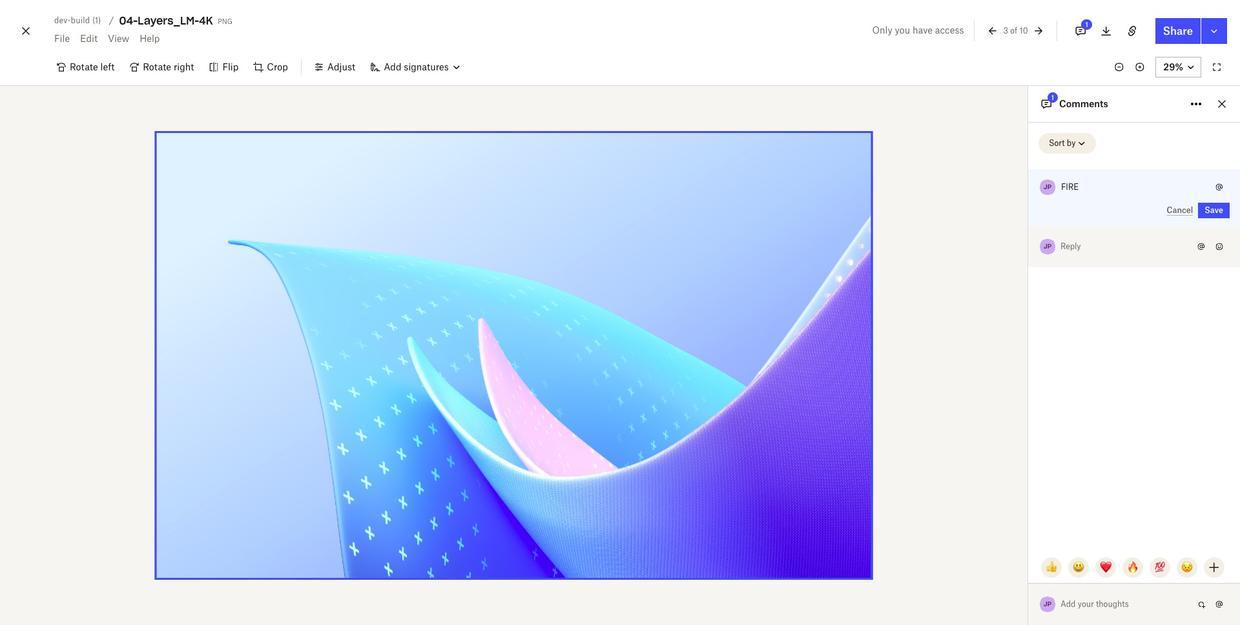 Task type: vqa. For each thing, say whether or not it's contained in the screenshot.
File requests
no



Task type: describe. For each thing, give the bounding box(es) containing it.
cancel
[[1167, 205, 1194, 215]]

1 vertical spatial 1
[[1052, 94, 1054, 101]]

flip
[[223, 61, 239, 72]]

rotate left
[[70, 61, 115, 72]]

layers_lm-
[[138, 14, 199, 27]]

jp for add your thoughts
[[1044, 600, 1052, 609]]

sort by button
[[1039, 133, 1097, 154]]

rotate right button
[[122, 57, 202, 78]]

💯 button
[[1150, 558, 1171, 578]]

right
[[174, 61, 194, 72]]

comments
[[1060, 98, 1109, 109]]

😣
[[1182, 562, 1193, 573]]

rotate left button
[[49, 57, 122, 78]]

save
[[1205, 206, 1224, 215]]

add for add signatures
[[384, 61, 402, 72]]

save button
[[1199, 203, 1230, 218]]

add signatures button
[[363, 57, 467, 78]]

/ 04-layers_lm-4k png
[[109, 14, 233, 27]]

Add your thoughts text field
[[1062, 594, 1194, 615]]

1 button
[[1068, 18, 1094, 44]]

file
[[54, 33, 70, 44]]

❤️
[[1100, 562, 1112, 573]]

dev-build (1)
[[54, 16, 101, 25]]

left
[[101, 61, 115, 72]]

edit
[[80, 33, 98, 44]]

🔥
[[1127, 562, 1139, 573]]

crop
[[267, 61, 288, 72]]

close image
[[18, 21, 34, 41]]

👍 button
[[1042, 558, 1062, 578]]

3 of 10
[[1004, 26, 1028, 35]]

😃 button
[[1069, 558, 1089, 578]]

your
[[1078, 600, 1094, 609]]

❤️ button
[[1096, 558, 1116, 578]]



Task type: locate. For each thing, give the bounding box(es) containing it.
have
[[913, 25, 933, 36]]

view button
[[103, 28, 135, 49]]

jp left fire
[[1044, 183, 1052, 191]]

reply image
[[1062, 240, 1184, 254]]

add your thoughts
[[1061, 600, 1129, 609]]

😃
[[1073, 562, 1085, 573]]

3 jp from the top
[[1044, 600, 1052, 609]]

file button
[[49, 28, 75, 49]]

0 vertical spatial jp
[[1044, 183, 1052, 191]]

1 horizontal spatial add
[[1061, 600, 1076, 609]]

😣 button
[[1177, 558, 1198, 578]]

FIRE text field
[[1062, 177, 1212, 198]]

0 horizontal spatial rotate
[[70, 61, 98, 72]]

add signatures
[[384, 61, 449, 72]]

2 vertical spatial jp
[[1044, 600, 1052, 609]]

fire
[[1062, 182, 1079, 192]]

0 vertical spatial add
[[384, 61, 402, 72]]

adjust
[[327, 61, 355, 72]]

flip button
[[202, 57, 246, 78]]

rotate right
[[143, 61, 194, 72]]

1
[[1086, 21, 1089, 28], [1052, 94, 1054, 101]]

only you have access
[[873, 25, 964, 36]]

4k
[[199, 14, 213, 27]]

1 horizontal spatial 1
[[1086, 21, 1089, 28]]

Reply text field
[[1062, 236, 1194, 257]]

by
[[1067, 138, 1076, 148]]

1 vertical spatial add
[[1061, 600, 1076, 609]]

share
[[1163, 25, 1193, 37]]

29%
[[1164, 61, 1184, 72]]

add left your on the bottom right of the page
[[1061, 600, 1076, 609]]

1 right 10
[[1086, 21, 1089, 28]]

view
[[108, 33, 129, 44]]

rotate for rotate left
[[70, 61, 98, 72]]

dev-
[[54, 16, 71, 25]]

add your thoughts image
[[1062, 598, 1184, 612]]

add inside the add signatures popup button
[[384, 61, 402, 72]]

1 rotate from the left
[[70, 61, 98, 72]]

signatures
[[404, 61, 449, 72]]

of
[[1011, 26, 1018, 35]]

2 rotate from the left
[[143, 61, 171, 72]]

crop button
[[246, 57, 296, 78]]

thoughts
[[1096, 600, 1129, 609]]

💯
[[1155, 562, 1166, 573]]

rotate for rotate right
[[143, 61, 171, 72]]

adjust button
[[307, 57, 363, 78]]

help button
[[135, 28, 165, 49]]

rotate
[[70, 61, 98, 72], [143, 61, 171, 72]]

add left signatures
[[384, 61, 402, 72]]

1 horizontal spatial rotate
[[143, 61, 171, 72]]

10
[[1020, 26, 1028, 35]]

jp for reply
[[1044, 242, 1052, 251]]

1 inside dropdown button
[[1086, 21, 1089, 28]]

reply
[[1061, 242, 1081, 251]]

rotate left right
[[143, 61, 171, 72]]

3
[[1004, 26, 1009, 35]]

add for add your thoughts
[[1061, 600, 1076, 609]]

access
[[935, 25, 964, 36]]

only
[[873, 25, 893, 36]]

0 vertical spatial 1
[[1086, 21, 1089, 28]]

1 jp from the top
[[1044, 183, 1052, 191]]

add
[[384, 61, 402, 72], [1061, 600, 1076, 609]]

edit button
[[75, 28, 103, 49]]

/
[[109, 15, 114, 26]]

1 left comments
[[1052, 94, 1054, 101]]

0 horizontal spatial add
[[384, 61, 402, 72]]

rotate left left
[[70, 61, 98, 72]]

build
[[71, 16, 90, 25]]

dev-build (1) button
[[49, 13, 106, 28]]

jp
[[1044, 183, 1052, 191], [1044, 242, 1052, 251], [1044, 600, 1052, 609]]

you
[[895, 25, 910, 36]]

29% button
[[1156, 57, 1202, 78]]

1 vertical spatial jp
[[1044, 242, 1052, 251]]

🔥 button
[[1123, 558, 1144, 578]]

share button
[[1156, 18, 1201, 44]]

jp down 👍 button
[[1044, 600, 1052, 609]]

png
[[218, 15, 233, 26]]

sort by
[[1049, 138, 1076, 148]]

04-
[[119, 14, 138, 27]]

close right sidebar image
[[1215, 96, 1230, 112]]

👍
[[1046, 562, 1058, 573]]

(1)
[[92, 16, 101, 25]]

cancel button
[[1167, 205, 1194, 216]]

jp left reply
[[1044, 242, 1052, 251]]

help
[[140, 33, 160, 44]]

sort
[[1049, 138, 1065, 148]]

0 horizontal spatial 1
[[1052, 94, 1054, 101]]

2 jp from the top
[[1044, 242, 1052, 251]]



